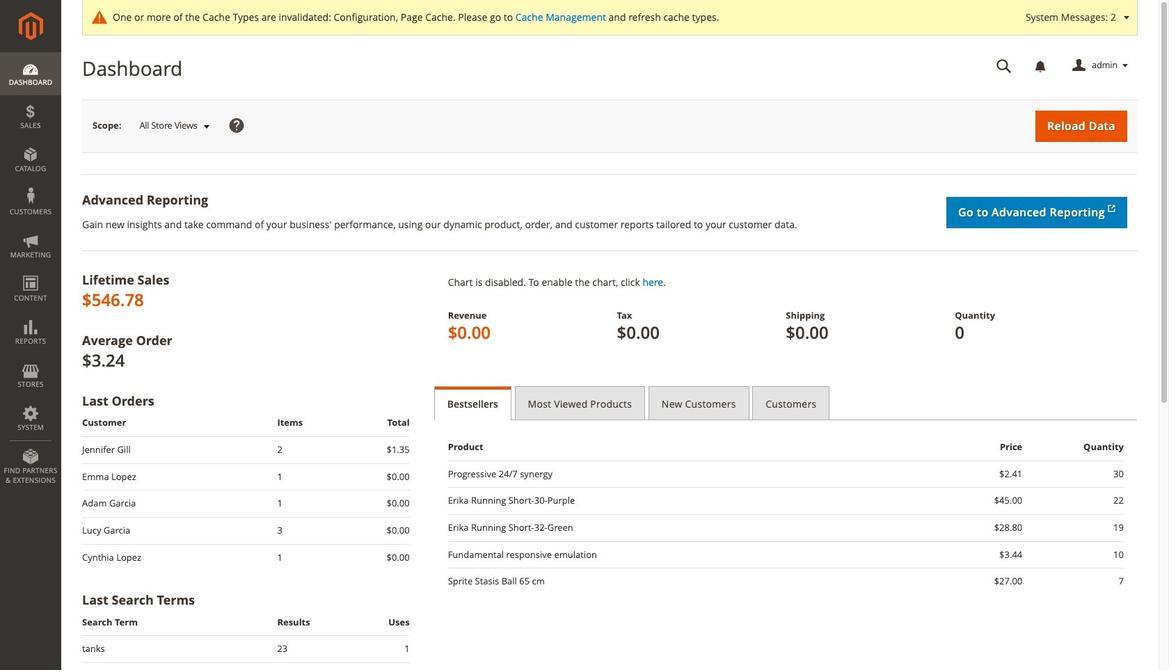Task type: locate. For each thing, give the bounding box(es) containing it.
None text field
[[987, 54, 1022, 78]]

menu bar
[[0, 52, 61, 492]]

tab list
[[434, 386, 1138, 420]]



Task type: describe. For each thing, give the bounding box(es) containing it.
magento admin panel image
[[18, 12, 43, 40]]



